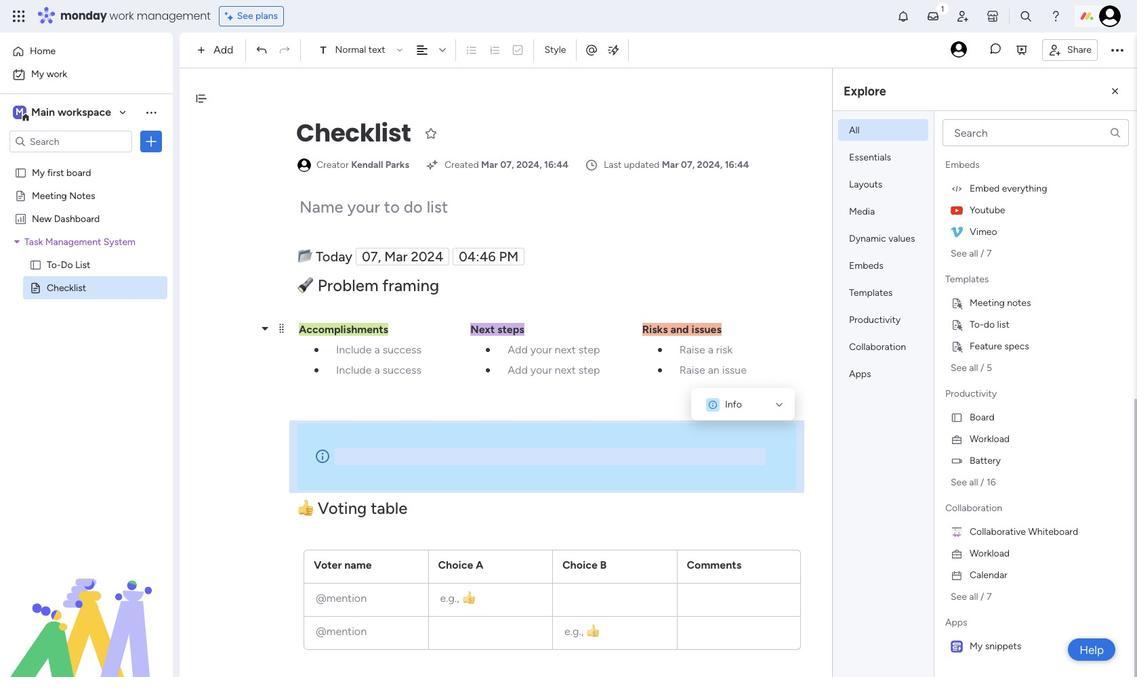 Task type: describe. For each thing, give the bounding box(es) containing it.
collaboration list item
[[839, 336, 929, 358]]

snippets
[[985, 641, 1022, 652]]

text
[[369, 44, 385, 56]]

new
[[32, 213, 52, 224]]

Search search field
[[943, 119, 1129, 146]]

collaboration inside list item
[[849, 342, 906, 353]]

see plans button
[[219, 6, 284, 26]]

menu image
[[276, 323, 286, 334]]

button padding image
[[1109, 85, 1123, 98]]

issues
[[692, 323, 722, 336]]

search everything image
[[1020, 9, 1033, 23]]

my work option
[[8, 64, 165, 85]]

public board image for meeting
[[14, 189, 27, 202]]

meeting notes
[[32, 190, 95, 201]]

04:46
[[459, 249, 496, 265]]

steps
[[498, 323, 525, 336]]

see all / 5
[[951, 362, 992, 374]]

do
[[984, 319, 995, 330]]

voter name
[[314, 559, 372, 572]]

workload list item for battery
[[940, 428, 1129, 450]]

youtube
[[970, 204, 1006, 216]]

system
[[103, 236, 136, 247]]

checklist inside field
[[296, 116, 411, 150]]

vimeo
[[970, 226, 998, 238]]

b
[[600, 559, 607, 572]]

risks and issues
[[642, 323, 722, 336]]

board activity image
[[951, 41, 967, 57]]

productivity list item
[[839, 309, 929, 331]]

productivity inside list item
[[849, 315, 901, 326]]

creator kendall parks
[[317, 159, 409, 171]]

my work
[[31, 68, 67, 80]]

see for embeds
[[951, 248, 967, 259]]

style
[[545, 44, 566, 56]]

framing
[[383, 276, 439, 296]]

menu image
[[276, 430, 286, 441]]

my for my snippets
[[970, 641, 983, 652]]

Checklist field
[[293, 116, 414, 151]]

accomplishments
[[299, 323, 388, 336]]

work for monday
[[110, 8, 134, 24]]

📂 today 07, mar 2024
[[298, 249, 444, 265]]

risks
[[642, 323, 668, 336]]

🔦
[[298, 276, 314, 296]]

first
[[47, 167, 64, 178]]

📂
[[298, 249, 313, 265]]

0 vertical spatial templates
[[946, 274, 989, 285]]

feature specs list item
[[940, 336, 1129, 357]]

essentials list item
[[839, 146, 929, 168]]

name
[[345, 559, 372, 572]]

workspace image
[[13, 105, 26, 120]]

m
[[16, 106, 24, 118]]

1 vertical spatial collaboration
[[946, 503, 1003, 515]]

task
[[24, 236, 43, 247]]

home option
[[8, 41, 165, 62]]

1 2024, from the left
[[517, 159, 542, 171]]

next steps
[[471, 323, 525, 336]]

calendar list item
[[940, 565, 1129, 586]]

normal text
[[335, 44, 385, 56]]

youtube list item
[[940, 199, 1129, 221]]

to-do list
[[47, 259, 90, 270]]

search image
[[1110, 127, 1122, 139]]

all for vimeo
[[970, 248, 979, 259]]

2 horizontal spatial mar
[[662, 159, 679, 171]]

caret down image
[[14, 237, 20, 246]]

see for templates
[[951, 362, 967, 374]]

2024
[[411, 249, 444, 265]]

dynamic values list item
[[839, 228, 929, 249]]

list
[[75, 259, 90, 270]]

info
[[725, 399, 742, 411]]

my for my first board
[[32, 167, 45, 178]]

created mar 07, 2024, 16:44
[[445, 159, 569, 171]]

normal
[[335, 44, 366, 56]]

07, for 16:44
[[500, 159, 514, 171]]

2 vertical spatial public board image
[[29, 281, 42, 294]]

table
[[371, 499, 408, 519]]

my first board
[[32, 167, 91, 178]]

my for my work
[[31, 68, 44, 80]]

collaborative
[[970, 526, 1026, 538]]

management
[[137, 8, 211, 24]]

2 horizontal spatial 07,
[[681, 159, 695, 171]]

comments
[[687, 559, 742, 572]]

management
[[45, 236, 101, 247]]

workspace options image
[[144, 106, 158, 119]]

choice a
[[438, 559, 484, 572]]

invite members image
[[956, 9, 970, 23]]

see inside button
[[237, 10, 253, 22]]

choice b
[[563, 559, 607, 572]]

notifications image
[[897, 9, 910, 23]]

2 2024, from the left
[[697, 159, 723, 171]]

last
[[604, 159, 622, 171]]

kendall
[[351, 159, 383, 171]]

parks
[[386, 159, 409, 171]]

vimeo list item
[[940, 221, 1129, 243]]

choice for choice a
[[438, 559, 473, 572]]

voter
[[314, 559, 342, 572]]

7 for vimeo
[[987, 248, 992, 259]]

share
[[1068, 44, 1092, 55]]

share button
[[1043, 39, 1098, 61]]

1 horizontal spatial mar
[[481, 159, 498, 171]]

feature
[[970, 341, 1002, 352]]

created
[[445, 159, 479, 171]]

a
[[476, 559, 484, 572]]

last updated mar 07, 2024, 16:44
[[604, 159, 750, 171]]

today
[[316, 249, 353, 265]]

mention image
[[585, 43, 599, 57]]

1 horizontal spatial embeds
[[946, 159, 980, 171]]

and
[[671, 323, 689, 336]]

calendar
[[970, 570, 1008, 581]]

/ for calendar
[[981, 591, 985, 603]]

meeting for meeting notes
[[970, 297, 1005, 309]]

everything
[[1002, 183, 1048, 194]]

embeds list item
[[839, 255, 929, 277]]

new dashboard
[[32, 213, 100, 224]]

16
[[987, 477, 996, 488]]

👍 voting table
[[298, 499, 408, 519]]



Task type: vqa. For each thing, say whether or not it's contained in the screenshot.


Task type: locate. For each thing, give the bounding box(es) containing it.
see all / 7 for calendar
[[951, 591, 992, 603]]

1 all from the top
[[970, 248, 979, 259]]

3 / from the top
[[981, 477, 985, 488]]

workload for collaborative whiteboard
[[970, 548, 1010, 560]]

0 vertical spatial productivity
[[849, 315, 901, 326]]

embeds
[[946, 159, 980, 171], [849, 260, 884, 272]]

7
[[987, 248, 992, 259], [987, 591, 992, 603]]

all for battery
[[970, 477, 979, 488]]

templates up productivity list item
[[849, 287, 893, 299]]

meeting notes
[[970, 297, 1031, 309]]

/ for feature specs
[[981, 362, 985, 374]]

workload list item
[[940, 428, 1129, 450], [940, 543, 1129, 565]]

updated
[[624, 159, 660, 171]]

all left '16'
[[970, 477, 979, 488]]

see all / 7 for vimeo
[[951, 248, 992, 259]]

1 horizontal spatial meeting
[[970, 297, 1005, 309]]

1 vertical spatial productivity
[[946, 388, 997, 400]]

0 vertical spatial 7
[[987, 248, 992, 259]]

all for feature specs
[[970, 362, 979, 374]]

task management system
[[24, 236, 136, 247]]

work for my
[[47, 68, 67, 80]]

/ for vimeo
[[981, 248, 985, 259]]

07, right the updated
[[681, 159, 695, 171]]

main workspace
[[31, 106, 111, 119]]

plans
[[256, 10, 278, 22]]

select product image
[[12, 9, 26, 23]]

to- inside list item
[[970, 319, 984, 330]]

1 vertical spatial meeting
[[970, 297, 1005, 309]]

Search in workspace field
[[28, 134, 113, 149]]

work down home
[[47, 68, 67, 80]]

1 horizontal spatial choice
[[563, 559, 598, 572]]

dynamic values
[[849, 233, 915, 245]]

my left snippets
[[970, 641, 983, 652]]

my down home
[[31, 68, 44, 80]]

whiteboard
[[1029, 526, 1079, 538]]

1 horizontal spatial 07,
[[500, 159, 514, 171]]

productivity
[[849, 315, 901, 326], [946, 388, 997, 400]]

0 horizontal spatial meeting
[[32, 190, 67, 201]]

1 horizontal spatial to-
[[970, 319, 984, 330]]

1 horizontal spatial productivity
[[946, 388, 997, 400]]

0 vertical spatial see all / 7
[[951, 248, 992, 259]]

all left 5 at the bottom of page
[[970, 362, 979, 374]]

1 vertical spatial 7
[[987, 591, 992, 603]]

collaborative whiteboard list item
[[940, 521, 1129, 543]]

1 vertical spatial workload list item
[[940, 543, 1129, 565]]

public board image left first
[[14, 166, 27, 179]]

embeds inside list item
[[849, 260, 884, 272]]

collaborative whiteboard
[[970, 526, 1079, 538]]

0 horizontal spatial embeds
[[849, 260, 884, 272]]

2 all from the top
[[970, 362, 979, 374]]

2 workload list item from the top
[[940, 543, 1129, 565]]

templates up meeting notes
[[946, 274, 989, 285]]

1 image for accomplishments
[[315, 369, 319, 373]]

0 vertical spatial public board image
[[14, 166, 27, 179]]

see for collaboration
[[951, 591, 967, 603]]

0 horizontal spatial 16:44
[[544, 159, 569, 171]]

embed everything
[[970, 183, 1048, 194]]

to- up the feature
[[970, 319, 984, 330]]

1 image
[[937, 1, 949, 16], [486, 348, 490, 352], [658, 348, 662, 352], [486, 369, 490, 373]]

2 workload from the top
[[970, 548, 1010, 560]]

productivity up collaboration list item
[[849, 315, 901, 326]]

options image
[[144, 135, 158, 148]]

1 vertical spatial checklist
[[47, 282, 86, 294]]

16:44
[[544, 159, 569, 171], [725, 159, 750, 171]]

1 vertical spatial my
[[32, 167, 45, 178]]

meeting notes list item
[[940, 292, 1129, 314]]

1 image for risks and issues
[[658, 369, 662, 373]]

see all / 16
[[951, 477, 996, 488]]

meeting up do
[[970, 297, 1005, 309]]

/ left 5 at the bottom of page
[[981, 362, 985, 374]]

creator
[[317, 159, 349, 171]]

to- for do
[[47, 259, 61, 270]]

productivity up board on the right bottom
[[946, 388, 997, 400]]

work inside option
[[47, 68, 67, 80]]

add
[[214, 43, 234, 56]]

specs
[[1005, 341, 1030, 352]]

workload list item up battery
[[940, 428, 1129, 450]]

see plans
[[237, 10, 278, 22]]

/ down vimeo
[[981, 248, 985, 259]]

meeting
[[32, 190, 67, 201], [970, 297, 1005, 309]]

embeds down dynamic
[[849, 260, 884, 272]]

1 vertical spatial public board image
[[14, 189, 27, 202]]

0 horizontal spatial collaboration
[[849, 342, 906, 353]]

to-do list list item
[[940, 314, 1129, 336]]

notes
[[1007, 297, 1031, 309]]

0 vertical spatial collaboration
[[849, 342, 906, 353]]

embeds up embed
[[946, 159, 980, 171]]

my snippets list item
[[940, 636, 1129, 658]]

layouts
[[849, 179, 883, 190]]

templates inside list item
[[849, 287, 893, 299]]

07,
[[500, 159, 514, 171], [681, 159, 695, 171], [362, 249, 381, 265]]

work
[[110, 8, 134, 24], [47, 68, 67, 80]]

to- right public board image
[[47, 259, 61, 270]]

1 vertical spatial embeds
[[849, 260, 884, 272]]

workload
[[970, 434, 1010, 445], [970, 548, 1010, 560]]

public dashboard image
[[14, 212, 27, 225]]

/ left '16'
[[981, 477, 985, 488]]

media
[[849, 206, 875, 218]]

public board image down public board image
[[29, 281, 42, 294]]

home link
[[8, 41, 165, 62]]

1 image
[[315, 348, 319, 352], [315, 369, 319, 373], [658, 369, 662, 373]]

checklist down do
[[47, 282, 86, 294]]

workload up calendar
[[970, 548, 1010, 560]]

1 horizontal spatial 16:44
[[725, 159, 750, 171]]

feature specs
[[970, 341, 1030, 352]]

1 vertical spatial work
[[47, 68, 67, 80]]

all down calendar
[[970, 591, 979, 603]]

0 vertical spatial workload list item
[[940, 428, 1129, 450]]

workload list item down collaborative whiteboard
[[940, 543, 1129, 565]]

/ down calendar
[[981, 591, 985, 603]]

collaboration down see all / 16
[[946, 503, 1003, 515]]

4 all from the top
[[970, 591, 979, 603]]

media list item
[[839, 201, 929, 222]]

my
[[31, 68, 44, 80], [32, 167, 45, 178], [970, 641, 983, 652]]

meeting inside list item
[[970, 297, 1005, 309]]

see all / 7 down calendar
[[951, 591, 992, 603]]

my work link
[[8, 64, 165, 85]]

my snippets
[[970, 641, 1022, 652]]

all
[[970, 248, 979, 259], [970, 362, 979, 374], [970, 477, 979, 488], [970, 591, 979, 603]]

all
[[849, 125, 860, 136]]

1 horizontal spatial work
[[110, 8, 134, 24]]

1 choice from the left
[[438, 559, 473, 572]]

help
[[1080, 644, 1104, 657]]

meeting inside list box
[[32, 190, 67, 201]]

1 7 from the top
[[987, 248, 992, 259]]

apps list item
[[839, 363, 929, 385]]

essentials
[[849, 152, 891, 163]]

1 / from the top
[[981, 248, 985, 259]]

choice
[[438, 559, 473, 572], [563, 559, 598, 572]]

0 horizontal spatial to-
[[47, 259, 61, 270]]

battery list item
[[940, 450, 1129, 472]]

undo ⌘+z image
[[256, 44, 268, 56]]

1 horizontal spatial 2024,
[[697, 159, 723, 171]]

2 choice from the left
[[563, 559, 598, 572]]

checklist inside list box
[[47, 282, 86, 294]]

mar right 'created'
[[481, 159, 498, 171]]

public board image up public dashboard image
[[14, 189, 27, 202]]

dynamic values image
[[607, 43, 621, 57]]

choice left b
[[563, 559, 598, 572]]

do
[[61, 259, 73, 270]]

/
[[981, 248, 985, 259], [981, 362, 985, 374], [981, 477, 985, 488], [981, 591, 985, 603]]

board
[[66, 167, 91, 178]]

board list item
[[940, 407, 1129, 428]]

monday marketplace image
[[986, 9, 1000, 23]]

list box containing my first board
[[0, 158, 173, 482]]

battery
[[970, 455, 1001, 467]]

workload for board
[[970, 434, 1010, 445]]

add to favorites image
[[425, 126, 438, 140]]

see all / 7 down vimeo
[[951, 248, 992, 259]]

see for productivity
[[951, 477, 967, 488]]

07, up 🔦 problem framing
[[362, 249, 381, 265]]

2 vertical spatial my
[[970, 641, 983, 652]]

meeting for meeting notes
[[32, 190, 67, 201]]

lottie animation image
[[0, 541, 173, 678]]

mar right the updated
[[662, 159, 679, 171]]

embed everything list item
[[940, 178, 1129, 199]]

option
[[0, 160, 173, 163]]

choice for choice b
[[563, 559, 598, 572]]

to-do list
[[970, 319, 1010, 330]]

apps inside list item
[[849, 369, 871, 380]]

my inside list item
[[970, 641, 983, 652]]

1 horizontal spatial templates
[[946, 274, 989, 285]]

mar left the 2024
[[385, 249, 408, 265]]

help button
[[1068, 639, 1116, 662]]

my inside list box
[[32, 167, 45, 178]]

list box
[[0, 158, 173, 482]]

help image
[[1049, 9, 1063, 23]]

dynamic
[[849, 233, 886, 245]]

to- for do
[[970, 319, 984, 330]]

1 vertical spatial to-
[[970, 319, 984, 330]]

dashboard
[[54, 213, 100, 224]]

1 see all / 7 from the top
[[951, 248, 992, 259]]

4 / from the top
[[981, 591, 985, 603]]

2 / from the top
[[981, 362, 985, 374]]

04:46 pm
[[459, 249, 519, 265]]

2 see all / 7 from the top
[[951, 591, 992, 603]]

/ for battery
[[981, 477, 985, 488]]

list
[[998, 319, 1010, 330]]

0 vertical spatial to-
[[47, 259, 61, 270]]

explore
[[844, 84, 886, 99]]

see
[[237, 10, 253, 22], [951, 248, 967, 259], [951, 362, 967, 374], [951, 477, 967, 488], [951, 591, 967, 603]]

kendall parks image
[[1100, 5, 1121, 27]]

next
[[471, 323, 495, 336]]

meeting down first
[[32, 190, 67, 201]]

7 down calendar
[[987, 591, 992, 603]]

problem
[[318, 276, 379, 296]]

0 vertical spatial checklist
[[296, 116, 411, 150]]

1 horizontal spatial collaboration
[[946, 503, 1003, 515]]

0 horizontal spatial 2024,
[[517, 159, 542, 171]]

0 vertical spatial apps
[[849, 369, 871, 380]]

0 horizontal spatial templates
[[849, 287, 893, 299]]

0 horizontal spatial productivity
[[849, 315, 901, 326]]

0 horizontal spatial work
[[47, 68, 67, 80]]

workload list item for calendar
[[940, 543, 1129, 565]]

0 vertical spatial work
[[110, 8, 134, 24]]

pm
[[499, 249, 519, 265]]

voting
[[318, 499, 367, 519]]

1 16:44 from the left
[[544, 159, 569, 171]]

board
[[970, 412, 995, 423]]

0 horizontal spatial choice
[[438, 559, 473, 572]]

1 horizontal spatial checklist
[[296, 116, 411, 150]]

notes
[[69, 190, 95, 201]]

0 horizontal spatial 07,
[[362, 249, 381, 265]]

my inside option
[[31, 68, 44, 80]]

0 vertical spatial workload
[[970, 434, 1010, 445]]

1 workload from the top
[[970, 434, 1010, 445]]

choice left a
[[438, 559, 473, 572]]

0 horizontal spatial mar
[[385, 249, 408, 265]]

apps
[[849, 369, 871, 380], [946, 618, 968, 629]]

work right monday
[[110, 8, 134, 24]]

all for calendar
[[970, 591, 979, 603]]

workspace
[[58, 106, 111, 119]]

2 16:44 from the left
[[725, 159, 750, 171]]

0 horizontal spatial checklist
[[47, 282, 86, 294]]

my left first
[[32, 167, 45, 178]]

0 vertical spatial my
[[31, 68, 44, 80]]

0 vertical spatial meeting
[[32, 190, 67, 201]]

7 for calendar
[[987, 591, 992, 603]]

v2 ellipsis image
[[1112, 41, 1124, 59]]

1 vertical spatial workload
[[970, 548, 1010, 560]]

home
[[30, 45, 56, 57]]

templates list item
[[839, 282, 929, 304]]

add button
[[192, 39, 242, 61]]

1 vertical spatial apps
[[946, 618, 968, 629]]

🔦 problem framing
[[298, 276, 439, 296]]

1 horizontal spatial apps
[[946, 618, 968, 629]]

main
[[31, 106, 55, 119]]

layouts list item
[[839, 174, 929, 195]]

public board image for my
[[14, 166, 27, 179]]

update feed image
[[927, 9, 940, 23]]

checklist up creator kendall parks at left top
[[296, 116, 411, 150]]

3 all from the top
[[970, 477, 979, 488]]

checklist
[[296, 116, 411, 150], [47, 282, 86, 294]]

1 vertical spatial templates
[[849, 287, 893, 299]]

07, right 'created'
[[500, 159, 514, 171]]

collaboration up apps list item
[[849, 342, 906, 353]]

all down vimeo
[[970, 248, 979, 259]]

2 7 from the top
[[987, 591, 992, 603]]

None search field
[[943, 119, 1129, 146]]

lottie animation element
[[0, 541, 173, 678]]

all list item
[[839, 119, 929, 141]]

public board image
[[29, 258, 42, 271]]

5
[[987, 362, 992, 374]]

monday
[[60, 8, 107, 24]]

0 vertical spatial embeds
[[946, 159, 980, 171]]

07, for 2024
[[362, 249, 381, 265]]

workspace selection element
[[13, 104, 113, 122]]

public board image
[[14, 166, 27, 179], [14, 189, 27, 202], [29, 281, 42, 294]]

0 horizontal spatial apps
[[849, 369, 871, 380]]

templates
[[946, 274, 989, 285], [849, 287, 893, 299]]

style button
[[539, 39, 572, 62]]

7 down vimeo
[[987, 248, 992, 259]]

1 workload list item from the top
[[940, 428, 1129, 450]]

workload up battery
[[970, 434, 1010, 445]]

1 vertical spatial see all / 7
[[951, 591, 992, 603]]



